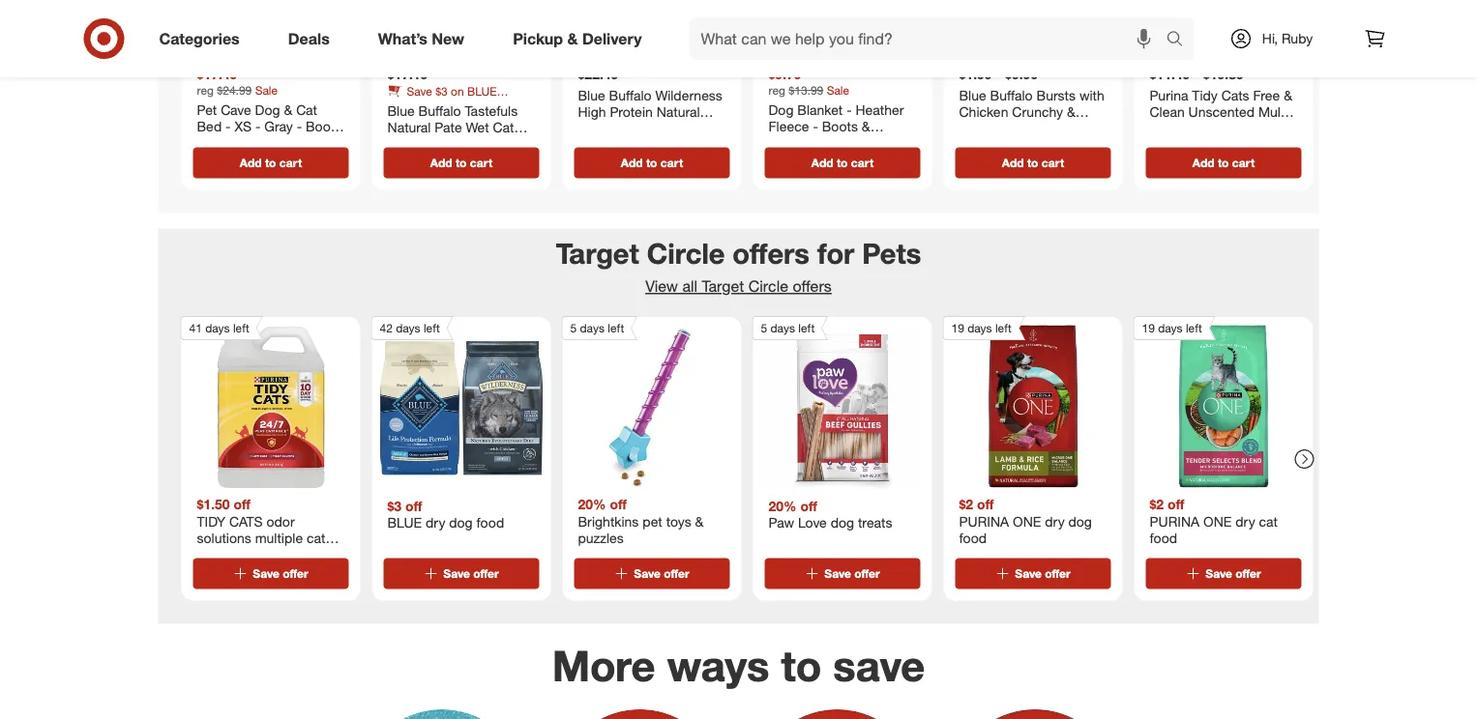 Task type: locate. For each thing, give the bounding box(es) containing it.
1 boots from the left
[[306, 118, 342, 135]]

4 add to cart button from the left
[[765, 148, 921, 179]]

2 one from the left
[[1204, 513, 1232, 530]]

clean
[[1150, 104, 1185, 121]]

0 horizontal spatial barkley™
[[209, 135, 262, 152]]

4 save offer from the left
[[825, 567, 880, 581]]

save offer button for treats
[[765, 559, 921, 590]]

cart inside $9.79 reg $13.99 sale dog blanket - heather fleece - boots & barkley™ add to cart
[[851, 156, 874, 171]]

2 offer from the left
[[473, 567, 499, 581]]

- up tidy
[[1194, 66, 1200, 83]]

save offer button down $3 off blue dry dog food
[[384, 559, 539, 590]]

4 add from the left
[[812, 156, 834, 171]]

$1.99 - $9.99 blue buffalo bursts with chicken crunchy & creamy cat treats
[[959, 66, 1105, 138]]

dog
[[1069, 513, 1092, 530], [449, 514, 473, 531], [831, 514, 854, 531]]

add to cart button for pet cave dog & cat bed - xs - gray - boots & barkley™
[[193, 148, 349, 179]]

offer down treats on the right bottom of the page
[[855, 567, 880, 581]]

5 left from the left
[[996, 321, 1012, 336]]

add to cart down clumping
[[1193, 156, 1255, 171]]

reg for $17.49
[[197, 83, 214, 97]]

barkley™ down "blanket" at right top
[[769, 135, 822, 152]]

cat down purina
[[1150, 121, 1171, 138]]

treats
[[858, 514, 893, 531]]

$3 inside $3 off blue dry dog food
[[388, 497, 402, 514]]

1 horizontal spatial 19 days left
[[1142, 321, 1203, 336]]

add to cart down wet
[[430, 156, 493, 171]]

0 horizontal spatial $3
[[388, 497, 402, 514]]

& right toys
[[695, 513, 704, 530]]

2 19 from the left
[[1142, 321, 1155, 336]]

41
[[189, 321, 202, 336]]

0 horizontal spatial target
[[556, 237, 639, 271]]

2 horizontal spatial dog
[[1069, 513, 1092, 530]]

2 left from the left
[[424, 321, 440, 336]]

1 add from the left
[[240, 156, 262, 171]]

boots right gray
[[306, 118, 342, 135]]

& left with
[[1067, 104, 1076, 121]]

1 19 days left from the left
[[952, 321, 1012, 336]]

1 dog from the left
[[255, 101, 280, 118]]

2 $2 from the left
[[1150, 496, 1164, 513]]

0 horizontal spatial 19 days left
[[952, 321, 1012, 336]]

1 horizontal spatial cat
[[1259, 513, 1278, 530]]

off
[[234, 496, 251, 513], [610, 496, 627, 513], [977, 496, 994, 513], [1168, 496, 1185, 513], [405, 497, 422, 514], [801, 497, 817, 514]]

2 save offer from the left
[[443, 567, 499, 581]]

save offer for cat
[[1206, 567, 1261, 581]]

1 vertical spatial target
[[702, 277, 744, 296]]

left for $3 off blue dry dog food
[[424, 321, 440, 336]]

to down "blanket" at right top
[[837, 156, 848, 171]]

4 add to cart from the left
[[1193, 156, 1255, 171]]

& inside the pickup & delivery link
[[567, 29, 578, 48]]

$9.79
[[769, 66, 802, 83]]

sale for dog
[[255, 83, 278, 97]]

- inside the $11.49 - $19.89 purina tidy cats free & clean unscented multi- cat clumping litter
[[1194, 66, 1200, 83]]

one inside $2 off purina one dry cat food
[[1204, 513, 1232, 530]]

tastefuls
[[388, 98, 433, 113]]

4 left from the left
[[799, 321, 815, 336]]

0 horizontal spatial 19
[[952, 321, 965, 336]]

reg for $9.79
[[769, 83, 786, 97]]

0 vertical spatial blue
[[467, 84, 497, 98]]

cat inside $1.99 - $9.99 blue buffalo bursts with chicken crunchy & creamy cat treats
[[1010, 121, 1031, 138]]

food inside $2 off purina one dry dog food
[[959, 530, 987, 547]]

off inside $1.50 off tidy cats odor solutions multiple cats clumping litter
[[234, 496, 251, 513]]

blue inside the save $3 on blue tastefuls wet cat food
[[467, 84, 497, 98]]

add down wet
[[430, 156, 452, 171]]

save offer button for solutions
[[193, 559, 349, 590]]

off inside $2 off purina one dry dog food
[[977, 496, 994, 513]]

0 horizontal spatial reg
[[197, 83, 214, 97]]

deals
[[288, 29, 330, 48]]

1 cart from the left
[[279, 156, 302, 171]]

boots
[[306, 118, 342, 135], [822, 118, 858, 135]]

0 vertical spatial cat
[[458, 98, 474, 113]]

save offer button down love
[[765, 559, 921, 590]]

0 horizontal spatial sale
[[255, 83, 278, 97]]

litter
[[256, 547, 283, 564]]

add down $22.49 link
[[621, 156, 643, 171]]

6 left from the left
[[1186, 321, 1203, 336]]

0 horizontal spatial cat
[[296, 101, 317, 118]]

save for $1.50 off tidy cats odor solutions multiple cats clumping litter
[[253, 567, 279, 581]]

1 reg from the left
[[197, 83, 214, 97]]

4 offer from the left
[[855, 567, 880, 581]]

save down love
[[825, 567, 851, 581]]

days for $1.50 off tidy cats odor solutions multiple cats clumping litter
[[205, 321, 230, 336]]

add to cart
[[430, 156, 493, 171], [621, 156, 683, 171], [1002, 156, 1065, 171], [1193, 156, 1255, 171]]

3 save offer from the left
[[634, 567, 690, 581]]

- right gray
[[297, 118, 302, 135]]

1 5 from the left
[[570, 321, 577, 336]]

& inside $9.79 reg $13.99 sale dog blanket - heather fleece - boots & barkley™ add to cart
[[862, 118, 870, 135]]

save offer down litter
[[253, 567, 308, 581]]

add to cart button for purina tidy cats free & clean unscented multi- cat clumping litter
[[1146, 148, 1302, 179]]

2 horizontal spatial cat
[[1150, 121, 1171, 138]]

reg inside $9.79 reg $13.99 sale dog blanket - heather fleece - boots & barkley™ add to cart
[[769, 83, 786, 97]]

save offer down treats on the right bottom of the page
[[825, 567, 880, 581]]

1 horizontal spatial 5
[[761, 321, 767, 336]]

5 for 20% off paw love dog treats
[[761, 321, 767, 336]]

1 horizontal spatial circle
[[749, 277, 789, 296]]

1 vertical spatial circle
[[749, 277, 789, 296]]

0 horizontal spatial boots
[[306, 118, 342, 135]]

blue inside $3 off blue dry dog food
[[388, 514, 422, 531]]

food
[[477, 98, 501, 113], [477, 514, 504, 531], [959, 530, 987, 547], [1150, 530, 1178, 547]]

save down pet
[[634, 567, 661, 581]]

reg left $13.99 on the top right of the page
[[769, 83, 786, 97]]

2 dog from the left
[[769, 101, 794, 118]]

left for 20% off brightkins pet toys & puzzles
[[608, 321, 624, 336]]

to down the save $3 on blue tastefuls wet cat food
[[456, 156, 467, 171]]

1 vertical spatial blue
[[388, 514, 422, 531]]

left for $1.50 off tidy cats odor solutions multiple cats clumping litter
[[233, 321, 250, 336]]

cave
[[221, 101, 251, 118]]

- right $1.99
[[996, 66, 1002, 83]]

0 vertical spatial $3
[[436, 84, 448, 98]]

offer down toys
[[664, 567, 690, 581]]

save offer down $3 off blue dry dog food
[[443, 567, 499, 581]]

1 5 days left from the left
[[570, 321, 624, 336]]

add inside $9.79 reg $13.99 sale dog blanket - heather fleece - boots & barkley™ add to cart
[[812, 156, 834, 171]]

add to cart button down gray
[[193, 148, 349, 179]]

2 add to cart from the left
[[621, 156, 683, 171]]

20% inside 20% off paw love dog treats
[[769, 497, 797, 514]]

boots inside $9.79 reg $13.99 sale dog blanket - heather fleece - boots & barkley™ add to cart
[[822, 118, 858, 135]]

to down treats
[[1028, 156, 1039, 171]]

to down $22.49 link
[[646, 156, 657, 171]]

add to cart button down "blanket" at right top
[[765, 148, 921, 179]]

add to cart down treats
[[1002, 156, 1065, 171]]

add to cart button
[[193, 148, 349, 179], [384, 148, 539, 179], [574, 148, 730, 179], [765, 148, 921, 179], [956, 148, 1111, 179], [1146, 148, 1302, 179]]

19 for $2 off purina one dry cat food
[[1142, 321, 1155, 336]]

days for $2 off purina one dry dog food
[[968, 321, 992, 336]]

sale
[[255, 83, 278, 97], [827, 83, 850, 97]]

4 cart from the left
[[851, 156, 874, 171]]

6 save offer button from the left
[[1146, 559, 1302, 590]]

1 save offer button from the left
[[193, 559, 349, 590]]

4 days from the left
[[771, 321, 795, 336]]

sale inside $9.79 reg $13.99 sale dog blanket - heather fleece - boots & barkley™ add to cart
[[827, 83, 850, 97]]

to left save
[[781, 640, 822, 692]]

20% off brightkins pet toys & puzzles
[[578, 496, 704, 547]]

$2 for purina one dry dog food
[[959, 496, 974, 513]]

2 barkley™ from the left
[[769, 135, 822, 152]]

what's
[[378, 29, 428, 48]]

add to cart button down $22.49 link
[[574, 148, 730, 179]]

search button
[[1158, 17, 1204, 64]]

one inside $2 off purina one dry dog food
[[1013, 513, 1041, 530]]

6 offer from the left
[[1236, 567, 1261, 581]]

1 save offer from the left
[[253, 567, 308, 581]]

cat for blue buffalo bursts with chicken crunchy & creamy cat treats
[[1010, 121, 1031, 138]]

save inside the save $3 on blue tastefuls wet cat food
[[407, 84, 432, 98]]

dry inside $2 off purina one dry dog food
[[1045, 513, 1065, 530]]

add to cart button down treats
[[956, 148, 1111, 179]]

0 horizontal spatial dog
[[449, 514, 473, 531]]

1 horizontal spatial one
[[1204, 513, 1232, 530]]

0 horizontal spatial 20%
[[578, 496, 606, 513]]

chicken
[[959, 104, 1009, 121]]

1 offer from the left
[[283, 567, 308, 581]]

1 left from the left
[[233, 321, 250, 336]]

$22.49 link
[[570, 0, 734, 144]]

save offer button for &
[[574, 559, 730, 590]]

3 add from the left
[[621, 156, 643, 171]]

add down creamy
[[1002, 156, 1024, 171]]

delivery
[[582, 29, 642, 48]]

cart down the litter
[[1232, 156, 1255, 171]]

- right fleece
[[813, 118, 818, 135]]

add to cart button down clumping
[[1146, 148, 1302, 179]]

2 add from the left
[[430, 156, 452, 171]]

circle right all
[[749, 277, 789, 296]]

sale for -
[[827, 83, 850, 97]]

0 horizontal spatial 5 days left
[[570, 321, 624, 336]]

1 horizontal spatial 20%
[[769, 497, 797, 514]]

6 save offer from the left
[[1206, 567, 1261, 581]]

offers up view all target circle offers link
[[733, 237, 810, 271]]

save offer button down $2 off purina one dry cat food
[[1146, 559, 1302, 590]]

2 reg from the left
[[769, 83, 786, 97]]

off inside $2 off purina one dry cat food
[[1168, 496, 1185, 513]]

pet
[[643, 513, 663, 530]]

save offer down $2 off purina one dry dog food
[[1015, 567, 1071, 581]]

5 days left for 20% off brightkins pet toys & puzzles
[[570, 321, 624, 336]]

2 days from the left
[[396, 321, 421, 336]]

save offer for &
[[634, 567, 690, 581]]

19 days left
[[952, 321, 1012, 336], [1142, 321, 1203, 336]]

cart down treats
[[1042, 156, 1065, 171]]

0 horizontal spatial blue
[[388, 514, 422, 531]]

1 horizontal spatial dog
[[831, 514, 854, 531]]

1 19 from the left
[[952, 321, 965, 336]]

1 horizontal spatial $2
[[1150, 496, 1164, 513]]

5 save offer button from the left
[[956, 559, 1111, 590]]

food inside $3 off blue dry dog food
[[477, 514, 504, 531]]

blue
[[467, 84, 497, 98], [388, 514, 422, 531]]

days for $3 off blue dry dog food
[[396, 321, 421, 336]]

add to cart for $22.49
[[621, 156, 683, 171]]

new
[[432, 29, 465, 48]]

left for $2 off purina one dry cat food
[[1186, 321, 1203, 336]]

save down litter
[[253, 567, 279, 581]]

cart
[[279, 156, 302, 171], [470, 156, 493, 171], [661, 156, 683, 171], [851, 156, 874, 171], [1042, 156, 1065, 171], [1232, 156, 1255, 171]]

1 horizontal spatial cat
[[1010, 121, 1031, 138]]

0 horizontal spatial one
[[1013, 513, 1041, 530]]

1 horizontal spatial sale
[[827, 83, 850, 97]]

save offer button for cat
[[1146, 559, 1302, 590]]

offer down $2 off purina one dry dog food
[[1045, 567, 1071, 581]]

6 days from the left
[[1158, 321, 1183, 336]]

1 days from the left
[[205, 321, 230, 336]]

dog right xs
[[255, 101, 280, 118]]

0 horizontal spatial purina
[[959, 513, 1009, 530]]

boots down $13.99 on the top right of the page
[[822, 118, 858, 135]]

off inside 20% off brightkins pet toys & puzzles
[[610, 496, 627, 513]]

4 save offer button from the left
[[765, 559, 921, 590]]

$17.49 reg $24.99 sale pet cave dog & cat bed - xs - gray - boots & barkley™ add to cart
[[197, 66, 342, 171]]

dog
[[255, 101, 280, 118], [769, 101, 794, 118]]

sale inside $17.49 reg $24.99 sale pet cave dog & cat bed - xs - gray - boots & barkley™ add to cart
[[255, 83, 278, 97]]

5 offer from the left
[[1045, 567, 1071, 581]]

multiple
[[255, 530, 303, 547]]

barkley™
[[209, 135, 262, 152], [769, 135, 822, 152]]

1 horizontal spatial dry
[[1045, 513, 1065, 530]]

save offer button for food
[[384, 559, 539, 590]]

reg inside $17.49 reg $24.99 sale pet cave dog & cat bed - xs - gray - boots & barkley™ add to cart
[[197, 83, 214, 97]]

1 horizontal spatial 19
[[1142, 321, 1155, 336]]

0 horizontal spatial 5
[[570, 321, 577, 336]]

1 add to cart button from the left
[[193, 148, 349, 179]]

save down $2 off purina one dry dog food
[[1015, 567, 1042, 581]]

5 save offer from the left
[[1015, 567, 1071, 581]]

offer down $3 off blue dry dog food
[[473, 567, 499, 581]]

food inside the save $3 on blue tastefuls wet cat food
[[477, 98, 501, 113]]

solutions
[[197, 530, 251, 547]]

save offer button down pet
[[574, 559, 730, 590]]

2 horizontal spatial dry
[[1236, 513, 1256, 530]]

add down "blanket" at right top
[[812, 156, 834, 171]]

treats
[[1035, 121, 1071, 138]]

to down gray
[[265, 156, 276, 171]]

save offer
[[253, 567, 308, 581], [443, 567, 499, 581], [634, 567, 690, 581], [825, 567, 880, 581], [1015, 567, 1071, 581], [1206, 567, 1261, 581]]

offer for $1.50 off tidy cats odor solutions multiple cats clumping litter
[[283, 567, 308, 581]]

one for dog
[[1013, 513, 1041, 530]]

2 5 from the left
[[761, 321, 767, 336]]

sale up "blanket" at right top
[[827, 83, 850, 97]]

5
[[570, 321, 577, 336], [761, 321, 767, 336]]

save for $3 off blue dry dog food
[[443, 567, 470, 581]]

1 vertical spatial cat
[[1259, 513, 1278, 530]]

save down $3 off blue dry dog food
[[443, 567, 470, 581]]

20% inside 20% off brightkins pet toys & puzzles
[[578, 496, 606, 513]]

$2 inside $2 off purina one dry dog food
[[959, 496, 974, 513]]

cat
[[296, 101, 317, 118], [1010, 121, 1031, 138], [1150, 121, 1171, 138]]

offer down $2 off purina one dry cat food
[[1236, 567, 1261, 581]]

0 horizontal spatial dry
[[426, 514, 445, 531]]

& right "blanket" at right top
[[862, 118, 870, 135]]

offers
[[733, 237, 810, 271], [793, 277, 832, 296]]

one
[[1013, 513, 1041, 530], [1204, 513, 1232, 530]]

dry for cat
[[1236, 513, 1256, 530]]

3 days from the left
[[580, 321, 605, 336]]

- left xs
[[226, 118, 231, 135]]

1 vertical spatial $3
[[388, 497, 402, 514]]

1 horizontal spatial 5 days left
[[761, 321, 815, 336]]

3 cart from the left
[[661, 156, 683, 171]]

pickup & delivery
[[513, 29, 642, 48]]

food inside $2 off purina one dry cat food
[[1150, 530, 1178, 547]]

cat
[[458, 98, 474, 113], [1259, 513, 1278, 530]]

3 save offer button from the left
[[574, 559, 730, 590]]

purina inside $2 off purina one dry cat food
[[1150, 513, 1200, 530]]

reg up pet at the top left
[[197, 83, 214, 97]]

dry inside $2 off purina one dry cat food
[[1236, 513, 1256, 530]]

1 purina from the left
[[959, 513, 1009, 530]]

2 boots from the left
[[822, 118, 858, 135]]

&
[[567, 29, 578, 48], [1284, 87, 1293, 104], [284, 101, 292, 118], [1067, 104, 1076, 121], [862, 118, 870, 135], [197, 135, 205, 152], [695, 513, 704, 530]]

litter
[[1237, 121, 1268, 138]]

sale right $24.99
[[255, 83, 278, 97]]

42
[[380, 321, 393, 336]]

1 barkley™ from the left
[[209, 135, 262, 152]]

& right the pickup
[[567, 29, 578, 48]]

$17.19
[[388, 66, 428, 83]]

1 $2 from the left
[[959, 496, 974, 513]]

$3
[[436, 84, 448, 98], [388, 497, 402, 514]]

20% up puzzles at the left bottom of the page
[[578, 496, 606, 513]]

1 sale from the left
[[255, 83, 278, 97]]

save for 20% off paw love dog treats
[[825, 567, 851, 581]]

0 horizontal spatial dog
[[255, 101, 280, 118]]

to inside $9.79 reg $13.99 sale dog blanket - heather fleece - boots & barkley™ add to cart
[[837, 156, 848, 171]]

What can we help you find? suggestions appear below search field
[[689, 17, 1171, 60]]

0 horizontal spatial $2
[[959, 496, 974, 513]]

add to cart for $1.99 - $9.99
[[1002, 156, 1065, 171]]

add to cart button down wet
[[384, 148, 539, 179]]

days for $2 off purina one dry cat food
[[1158, 321, 1183, 336]]

1 one from the left
[[1013, 513, 1041, 530]]

5 add to cart button from the left
[[956, 148, 1111, 179]]

circle up all
[[647, 237, 725, 271]]

2 save offer button from the left
[[384, 559, 539, 590]]

save offer for solutions
[[253, 567, 308, 581]]

reg
[[197, 83, 214, 97], [769, 83, 786, 97]]

barkley™ down cave
[[209, 135, 262, 152]]

toys
[[666, 513, 692, 530]]

6 add from the left
[[1193, 156, 1215, 171]]

6 cart from the left
[[1232, 156, 1255, 171]]

dog down $13.99 on the top right of the page
[[769, 101, 794, 118]]

20%
[[578, 496, 606, 513], [769, 497, 797, 514]]

3 add to cart from the left
[[1002, 156, 1065, 171]]

cart down the save $3 on blue tastefuls wet cat food
[[470, 156, 493, 171]]

1 add to cart from the left
[[430, 156, 493, 171]]

0 vertical spatial offers
[[733, 237, 810, 271]]

purina inside $2 off purina one dry dog food
[[959, 513, 1009, 530]]

5 for 20% off brightkins pet toys & puzzles
[[570, 321, 577, 336]]

2 sale from the left
[[827, 83, 850, 97]]

1 horizontal spatial blue
[[467, 84, 497, 98]]

offer for 20% off paw love dog treats
[[855, 567, 880, 581]]

brightkins
[[578, 513, 639, 530]]

ways
[[667, 640, 770, 692]]

purina
[[959, 513, 1009, 530], [1150, 513, 1200, 530]]

3 left from the left
[[608, 321, 624, 336]]

cart down $22.49 link
[[661, 156, 683, 171]]

dry for dog
[[1045, 513, 1065, 530]]

cat right gray
[[296, 101, 317, 118]]

offer down litter
[[283, 567, 308, 581]]

save offer down pet
[[634, 567, 690, 581]]

1 horizontal spatial reg
[[769, 83, 786, 97]]

3 add to cart button from the left
[[574, 148, 730, 179]]

& right free
[[1284, 87, 1293, 104]]

add down clumping
[[1193, 156, 1215, 171]]

save down $2 off purina one dry cat food
[[1206, 567, 1233, 581]]

cart down gray
[[279, 156, 302, 171]]

2 19 days left from the left
[[1142, 321, 1203, 336]]

0 horizontal spatial cat
[[458, 98, 474, 113]]

clumping
[[1175, 121, 1233, 138]]

off inside 20% off paw love dog treats
[[801, 497, 817, 514]]

1 vertical spatial offers
[[793, 277, 832, 296]]

save offer for treats
[[825, 567, 880, 581]]

dry
[[1045, 513, 1065, 530], [1236, 513, 1256, 530], [426, 514, 445, 531]]

add down xs
[[240, 156, 262, 171]]

blue right on
[[467, 84, 497, 98]]

& inside the $11.49 - $19.89 purina tidy cats free & clean unscented multi- cat clumping litter
[[1284, 87, 1293, 104]]

1 horizontal spatial boots
[[822, 118, 858, 135]]

offers down for
[[793, 277, 832, 296]]

6 add to cart button from the left
[[1146, 148, 1302, 179]]

offer for $2 off purina one dry cat food
[[1236, 567, 1261, 581]]

save down $17.19
[[407, 84, 432, 98]]

dog for blue dry dog food
[[449, 514, 473, 531]]

$17.49
[[197, 66, 237, 83]]

20% left love
[[769, 497, 797, 514]]

cat inside the $11.49 - $19.89 purina tidy cats free & clean unscented multi- cat clumping litter
[[1150, 121, 1171, 138]]

dog inside 20% off paw love dog treats
[[831, 514, 854, 531]]

0 horizontal spatial circle
[[647, 237, 725, 271]]

save offer button down $2 off purina one dry dog food
[[956, 559, 1111, 590]]

1 horizontal spatial dog
[[769, 101, 794, 118]]

target
[[556, 237, 639, 271], [702, 277, 744, 296]]

save for 20% off brightkins pet toys & puzzles
[[634, 567, 661, 581]]

1 horizontal spatial $3
[[436, 84, 448, 98]]

2 5 days left from the left
[[761, 321, 815, 336]]

offer
[[283, 567, 308, 581], [473, 567, 499, 581], [664, 567, 690, 581], [855, 567, 880, 581], [1045, 567, 1071, 581], [1236, 567, 1261, 581]]

save offer down $2 off purina one dry cat food
[[1206, 567, 1261, 581]]

save offer button
[[193, 559, 349, 590], [384, 559, 539, 590], [574, 559, 730, 590], [765, 559, 921, 590], [956, 559, 1111, 590], [1146, 559, 1302, 590]]

1 horizontal spatial purina
[[1150, 513, 1200, 530]]

cart down heather
[[851, 156, 874, 171]]

2 purina from the left
[[1150, 513, 1200, 530]]

1 horizontal spatial barkley™
[[769, 135, 822, 152]]

save offer button down the multiple
[[193, 559, 349, 590]]

19 for $2 off purina one dry dog food
[[952, 321, 965, 336]]

deals link
[[272, 17, 354, 60]]

cat left treats
[[1010, 121, 1031, 138]]

$2 inside $2 off purina one dry cat food
[[1150, 496, 1164, 513]]

add to cart down $22.49 link
[[621, 156, 683, 171]]

circle
[[647, 237, 725, 271], [749, 277, 789, 296]]

-
[[996, 66, 1002, 83], [1194, 66, 1200, 83], [847, 101, 852, 118], [226, 118, 231, 135], [255, 118, 261, 135], [297, 118, 302, 135], [813, 118, 818, 135]]

off inside $3 off blue dry dog food
[[405, 497, 422, 514]]

dog inside $3 off blue dry dog food
[[449, 514, 473, 531]]

19
[[952, 321, 965, 336], [1142, 321, 1155, 336]]

offer for $3 off blue dry dog food
[[473, 567, 499, 581]]

3 offer from the left
[[664, 567, 690, 581]]

blue right cats on the bottom
[[388, 514, 422, 531]]

5 days from the left
[[968, 321, 992, 336]]



Task type: vqa. For each thing, say whether or not it's contained in the screenshot.
Acid
no



Task type: describe. For each thing, give the bounding box(es) containing it.
clumping
[[197, 547, 253, 564]]

& inside 20% off brightkins pet toys & puzzles
[[695, 513, 704, 530]]

what's new
[[378, 29, 465, 48]]

multi-
[[1259, 104, 1293, 121]]

purina for purina one dry dog food
[[959, 513, 1009, 530]]

off for 20% off paw love dog treats
[[801, 497, 817, 514]]

41 days left
[[189, 321, 250, 336]]

tidy
[[1192, 87, 1218, 104]]

buffalo
[[990, 87, 1033, 104]]

one for cat
[[1204, 513, 1232, 530]]

$2 for purina one dry cat food
[[1150, 496, 1164, 513]]

cats
[[229, 513, 263, 530]]

2 add to cart button from the left
[[384, 148, 539, 179]]

add to cart button for blue buffalo bursts with chicken crunchy & creamy cat treats
[[956, 148, 1111, 179]]

20% for paw
[[769, 497, 797, 514]]

$1.50
[[197, 496, 230, 513]]

& right xs
[[284, 101, 292, 118]]

42 days left
[[380, 321, 440, 336]]

for
[[818, 237, 855, 271]]

save for $2 off purina one dry cat food
[[1206, 567, 1233, 581]]

2 cart from the left
[[470, 156, 493, 171]]

paw
[[769, 514, 795, 531]]

days for 20% off brightkins pet toys & puzzles
[[580, 321, 605, 336]]

save
[[833, 640, 925, 692]]

- right xs
[[255, 118, 261, 135]]

barkley™ inside $17.49 reg $24.99 sale pet cave dog & cat bed - xs - gray - boots & barkley™ add to cart
[[209, 135, 262, 152]]

5 cart from the left
[[1042, 156, 1065, 171]]

ruby
[[1282, 30, 1313, 47]]

add to cart for $11.49 - $19.89
[[1193, 156, 1255, 171]]

5 days left for 20% off paw love dog treats
[[761, 321, 815, 336]]

what's new link
[[362, 17, 489, 60]]

19 days left for $2 off purina one dry cat food
[[1142, 321, 1203, 336]]

heather
[[856, 101, 904, 118]]

pet
[[197, 101, 217, 118]]

puzzles
[[578, 530, 624, 547]]

bursts
[[1037, 87, 1076, 104]]

add to cart button for dog blanket - heather fleece - boots & barkley™
[[765, 148, 921, 179]]

off for $1.50 off tidy cats odor solutions multiple cats clumping litter
[[234, 496, 251, 513]]

0 vertical spatial target
[[556, 237, 639, 271]]

off for $3 off blue dry dog food
[[405, 497, 422, 514]]

target circle offers for pets view all target circle offers
[[556, 237, 921, 296]]

save offer for food
[[443, 567, 499, 581]]

to inside $17.49 reg $24.99 sale pet cave dog & cat bed - xs - gray - boots & barkley™ add to cart
[[265, 156, 276, 171]]

free
[[1254, 87, 1280, 104]]

on
[[451, 84, 464, 98]]

off for 20% off brightkins pet toys & puzzles
[[610, 496, 627, 513]]

$11.49
[[1150, 66, 1191, 83]]

carousel region
[[158, 0, 1319, 229]]

dog inside $2 off purina one dry dog food
[[1069, 513, 1092, 530]]

view
[[646, 277, 678, 296]]

love
[[798, 514, 827, 531]]

unscented
[[1189, 104, 1255, 121]]

cat inside $2 off purina one dry cat food
[[1259, 513, 1278, 530]]

5 add from the left
[[1002, 156, 1024, 171]]

- inside $1.99 - $9.99 blue buffalo bursts with chicken crunchy & creamy cat treats
[[996, 66, 1002, 83]]

$9.79 reg $13.99 sale dog blanket - heather fleece - boots & barkley™ add to cart
[[769, 66, 904, 171]]

20% off paw love dog treats
[[769, 497, 893, 531]]

$13.99
[[789, 83, 824, 97]]

days for 20% off paw love dog treats
[[771, 321, 795, 336]]

cat inside the save $3 on blue tastefuls wet cat food
[[458, 98, 474, 113]]

view all target circle offers link
[[642, 272, 836, 302]]

boots inside $17.49 reg $24.99 sale pet cave dog & cat bed - xs - gray - boots & barkley™ add to cart
[[306, 118, 342, 135]]

more ways to save
[[552, 640, 925, 692]]

blue
[[959, 87, 987, 104]]

1 horizontal spatial target
[[702, 277, 744, 296]]

with
[[1080, 87, 1105, 104]]

$24.99
[[217, 83, 252, 97]]

fleece
[[769, 118, 809, 135]]

barkley™ inside $9.79 reg $13.99 sale dog blanket - heather fleece - boots & barkley™ add to cart
[[769, 135, 822, 152]]

$2 off purina one dry cat food
[[1150, 496, 1278, 547]]

- right "blanket" at right top
[[847, 101, 852, 118]]

creamy
[[959, 121, 1006, 138]]

crunchy
[[1012, 104, 1063, 121]]

pickup
[[513, 29, 563, 48]]

off for $2 off purina one dry cat food
[[1168, 496, 1185, 513]]

save offer button for dog
[[956, 559, 1111, 590]]

$2 off purina one dry dog food
[[959, 496, 1092, 547]]

tidy
[[197, 513, 226, 530]]

wet
[[436, 98, 455, 113]]

bed
[[197, 118, 222, 135]]

purina
[[1150, 87, 1189, 104]]

all
[[683, 277, 698, 296]]

$1.50 off tidy cats odor solutions multiple cats clumping litter
[[197, 496, 332, 564]]

odor
[[266, 513, 295, 530]]

dog for paw love dog treats
[[831, 514, 854, 531]]

search
[[1158, 31, 1204, 50]]

& inside $1.99 - $9.99 blue buffalo bursts with chicken crunchy & creamy cat treats
[[1067, 104, 1076, 121]]

save offer for dog
[[1015, 567, 1071, 581]]

$3 inside the save $3 on blue tastefuls wet cat food
[[436, 84, 448, 98]]

more
[[552, 640, 656, 692]]

20% for brightkins
[[578, 496, 606, 513]]

gray
[[264, 118, 293, 135]]

cat inside $17.49 reg $24.99 sale pet cave dog & cat bed - xs - gray - boots & barkley™ add to cart
[[296, 101, 317, 118]]

hi, ruby
[[1263, 30, 1313, 47]]

add inside $17.49 reg $24.99 sale pet cave dog & cat bed - xs - gray - boots & barkley™ add to cart
[[240, 156, 262, 171]]

off for $2 off purina one dry dog food
[[977, 496, 994, 513]]

pets
[[862, 237, 921, 271]]

$11.49 - $19.89 purina tidy cats free & clean unscented multi- cat clumping litter
[[1150, 66, 1293, 138]]

$3 off blue dry dog food
[[388, 497, 504, 531]]

offer for $2 off purina one dry dog food
[[1045, 567, 1071, 581]]

blanket
[[798, 101, 843, 118]]

$22.49
[[578, 66, 619, 83]]

save for $2 off purina one dry dog food
[[1015, 567, 1042, 581]]

categories link
[[143, 17, 264, 60]]

cats
[[307, 530, 332, 547]]

& down pet at the top left
[[197, 135, 205, 152]]

cat for purina tidy cats free & clean unscented multi- cat clumping litter
[[1150, 121, 1171, 138]]

dry inside $3 off blue dry dog food
[[426, 514, 445, 531]]

0 vertical spatial circle
[[647, 237, 725, 271]]

save $3 on blue tastefuls wet cat food
[[388, 84, 501, 113]]

$9.99
[[1005, 66, 1038, 83]]

pickup & delivery link
[[497, 17, 666, 60]]

purina for purina one dry cat food
[[1150, 513, 1200, 530]]

categories
[[159, 29, 240, 48]]

offer for 20% off brightkins pet toys & puzzles
[[664, 567, 690, 581]]

to down clumping
[[1218, 156, 1229, 171]]

cart inside $17.49 reg $24.99 sale pet cave dog & cat bed - xs - gray - boots & barkley™ add to cart
[[279, 156, 302, 171]]

dog inside $9.79 reg $13.99 sale dog blanket - heather fleece - boots & barkley™ add to cart
[[769, 101, 794, 118]]

19 days left for $2 off purina one dry dog food
[[952, 321, 1012, 336]]

hi,
[[1263, 30, 1278, 47]]

left for 20% off paw love dog treats
[[799, 321, 815, 336]]

xs
[[235, 118, 252, 135]]

cats
[[1222, 87, 1250, 104]]

dog inside $17.49 reg $24.99 sale pet cave dog & cat bed - xs - gray - boots & barkley™ add to cart
[[255, 101, 280, 118]]

$19.89
[[1204, 66, 1244, 83]]

left for $2 off purina one dry dog food
[[996, 321, 1012, 336]]

$1.99
[[959, 66, 992, 83]]



